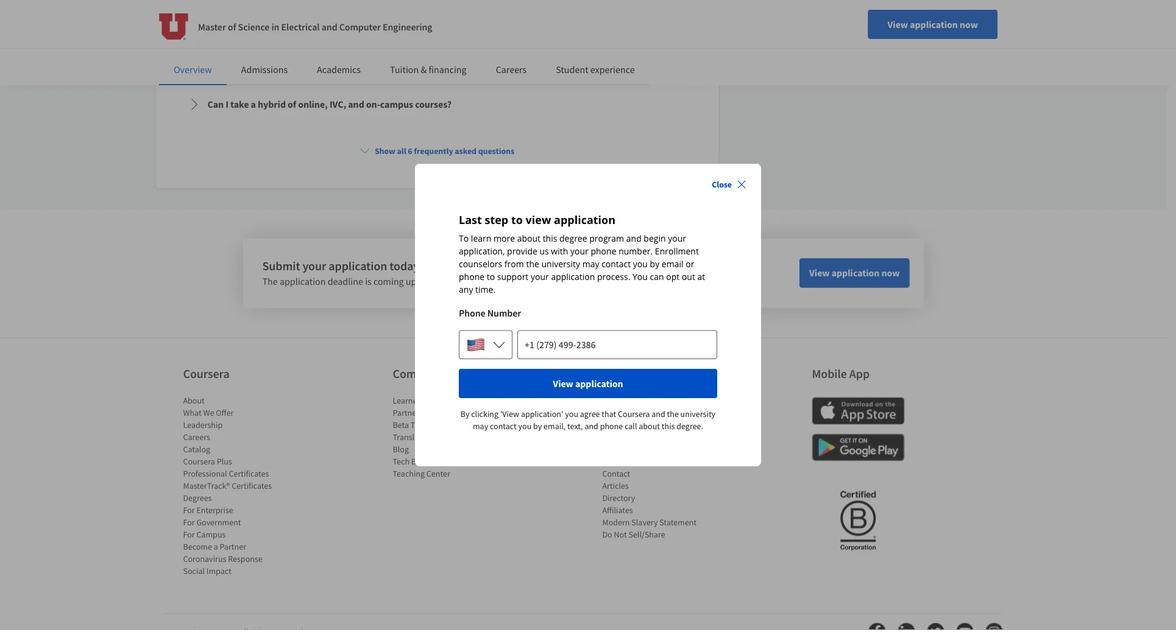 Task type: vqa. For each thing, say whether or not it's contained in the screenshot.
2nd Course from left
no



Task type: locate. For each thing, give the bounding box(es) containing it.
3 list from the left
[[602, 395, 706, 541]]

please
[[204, 60, 230, 72]]

you up you
[[633, 258, 648, 270]]

1 horizontal spatial this
[[662, 421, 675, 432]]

0 vertical spatial university
[[541, 258, 580, 270]]

1 vertical spatial may
[[473, 421, 488, 432]]

center
[[426, 468, 450, 479]]

by for today
[[543, 276, 553, 288]]

in right class
[[265, 36, 273, 48]]

app
[[849, 366, 870, 382]]

accessibility link
[[602, 456, 646, 467]]

coursera up about
[[183, 366, 230, 382]]

0 horizontal spatial careers
[[183, 432, 210, 443]]

0 vertical spatial may
[[582, 258, 599, 270]]

1 vertical spatial you
[[565, 409, 578, 420]]

2 vertical spatial for
[[183, 529, 195, 540]]

the down electrical
[[275, 36, 289, 48]]

0 horizontal spatial careers link
[[183, 432, 210, 443]]

and up number.
[[626, 233, 642, 244]]

is
[[365, 276, 372, 288]]

1 horizontal spatial about
[[639, 421, 660, 432]]

university inside last step to view application to learn more about this degree program and begin your application, provide us with your phone number. enrollment counselors from the university may contact you by email or phone to support your application process. you can opt out at any time.
[[541, 258, 580, 270]]

time.
[[475, 284, 496, 296]]

by inside "submit your application today the application deadline is coming up soon. submit your application by november 1, 2023."
[[543, 276, 553, 288]]

learners
[[393, 395, 424, 406]]

application inside view application button
[[575, 378, 623, 390]]

coursera up call
[[618, 409, 650, 420]]

1 horizontal spatial university
[[680, 409, 716, 420]]

student experience link
[[556, 63, 635, 76]]

beta
[[393, 420, 409, 431]]

2 horizontal spatial you
[[633, 258, 648, 270]]

1 horizontal spatial by
[[543, 276, 553, 288]]

coursera youtube image
[[956, 624, 973, 631]]

collapsed list
[[175, 0, 699, 125]]

coursera down "catalog" at the left
[[183, 456, 215, 467]]

2 vertical spatial phone
[[600, 421, 623, 432]]

tuition & financing
[[390, 63, 467, 76]]

teaching center link
[[393, 468, 450, 479]]

you down 'view at bottom left
[[518, 421, 532, 432]]

1 vertical spatial careers link
[[183, 432, 210, 443]]

to
[[253, 60, 262, 72], [347, 60, 356, 72], [511, 212, 523, 227], [487, 271, 495, 283]]

for enterprise link
[[183, 505, 233, 516]]

online?
[[357, 36, 388, 48]]

coursera twitter image
[[927, 624, 944, 631]]

for government link
[[183, 517, 241, 528]]

contact
[[602, 468, 630, 479]]

is
[[207, 36, 215, 48]]

1 vertical spatial this
[[662, 421, 675, 432]]

for down degrees
[[183, 505, 195, 516]]

1 vertical spatial view
[[809, 267, 830, 279]]

2 vertical spatial you
[[518, 421, 532, 432]]

last step to view application status
[[459, 212, 717, 296]]

phone
[[459, 307, 485, 319]]

may
[[582, 258, 599, 270], [473, 421, 488, 432]]

2 horizontal spatial by
[[650, 258, 659, 270]]

about link
[[183, 395, 205, 406]]

0 vertical spatial submit
[[262, 258, 300, 274]]

translators
[[393, 432, 432, 443]]

0 horizontal spatial submit
[[262, 258, 300, 274]]

2 list from the left
[[393, 395, 496, 480]]

submit up the
[[262, 258, 300, 274]]

0 vertical spatial in
[[271, 21, 279, 33]]

list containing learners
[[393, 395, 496, 480]]

and down the agree
[[585, 421, 598, 432]]

0 vertical spatial now
[[960, 18, 978, 30]]

1 horizontal spatial careers
[[496, 63, 527, 76]]

view application now
[[888, 18, 978, 30], [809, 267, 900, 279]]

0 horizontal spatial blog
[[393, 444, 409, 455]]

this up us
[[543, 233, 557, 244]]

2 horizontal spatial view
[[888, 18, 908, 30]]

0 vertical spatial you
[[633, 258, 648, 270]]

degree.
[[677, 421, 703, 432]]

coursera inside by clicking 'view application' you agree that coursera and the university may contact you by email, text, and phone call about this degree.
[[618, 409, 650, 420]]

1 vertical spatial view application now
[[809, 267, 900, 279]]

academics
[[317, 63, 361, 76]]

list
[[183, 395, 287, 577], [393, 395, 496, 480], [602, 395, 706, 541]]

1 vertical spatial view application now button
[[800, 259, 909, 288]]

🇺🇸 button
[[459, 330, 512, 360]]

0 horizontal spatial list
[[183, 395, 287, 577]]

email
[[662, 258, 683, 270]]

support
[[497, 271, 529, 283]]

we
[[203, 407, 214, 418]]

university up degree.
[[680, 409, 716, 420]]

determine
[[358, 60, 400, 72]]

by up can
[[650, 258, 659, 270]]

about
[[517, 233, 541, 244], [639, 421, 660, 432]]

1 vertical spatial contact
[[490, 421, 517, 432]]

0 horizontal spatial university
[[541, 258, 580, 270]]

offer
[[216, 407, 234, 418]]

blog up the tech at the bottom of the page
[[393, 444, 409, 455]]

step
[[485, 212, 508, 227]]

you inside last step to view application to learn more about this degree program and begin your application, provide us with your phone number. enrollment counselors from the university may contact you by email or phone to support your application process. you can opt out at any time.
[[633, 258, 648, 270]]

2 vertical spatial coursera
[[183, 456, 215, 467]]

more
[[494, 233, 515, 244]]

may down the clicking
[[473, 421, 488, 432]]

deadline
[[328, 276, 363, 288]]

submit
[[262, 258, 300, 274], [443, 276, 472, 288]]

is every class in the catalog offered online? button
[[178, 25, 696, 59]]

campus
[[197, 529, 226, 540]]

phone inside by clicking 'view application' you agree that coursera and the university may contact you by email, text, and phone call about this degree.
[[600, 421, 623, 432]]

call
[[625, 421, 637, 432]]

1 vertical spatial in
[[265, 36, 273, 48]]

1 horizontal spatial view
[[809, 267, 830, 279]]

to right page
[[347, 60, 356, 72]]

contact down 'view at bottom left
[[490, 421, 517, 432]]

view inside button
[[553, 378, 573, 390]]

1 list from the left
[[183, 395, 287, 577]]

coursera for by clicking 'view application' you agree that coursera and the university may contact you by email, text, and phone call about this degree.
[[618, 409, 650, 420]]

1 horizontal spatial you
[[565, 409, 578, 420]]

2 vertical spatial by
[[533, 421, 542, 432]]

0 horizontal spatial by
[[533, 421, 542, 432]]

0 vertical spatial careers
[[496, 63, 527, 76]]

0 horizontal spatial may
[[473, 421, 488, 432]]

teaching
[[393, 468, 425, 479]]

0 vertical spatial view
[[888, 18, 908, 30]]

this inside by clicking 'view application' you agree that coursera and the university may contact you by email, text, and phone call about this degree.
[[662, 421, 675, 432]]

0 vertical spatial blog
[[393, 444, 409, 455]]

0 horizontal spatial now
[[881, 267, 900, 279]]

careers right are
[[496, 63, 527, 76]]

view application now for master of science in electrical and computer engineering
[[888, 18, 978, 30]]

may up the 1,
[[582, 258, 599, 270]]

out
[[682, 271, 695, 283]]

the down provide
[[526, 258, 539, 270]]

2 vertical spatial view
[[553, 378, 573, 390]]

1 vertical spatial careers
[[183, 432, 210, 443]]

the right the refer
[[264, 60, 277, 72]]

and
[[322, 21, 337, 33], [626, 233, 642, 244], [652, 409, 665, 420], [585, 421, 598, 432]]

about
[[183, 395, 205, 406]]

contact
[[602, 258, 631, 270], [490, 421, 517, 432]]

and right investors link
[[652, 409, 665, 420]]

the
[[262, 276, 278, 288]]

catalog
[[291, 36, 322, 48]]

may inside by clicking 'view application' you agree that coursera and the university may contact you by email, text, and phone call about this degree.
[[473, 421, 488, 432]]

🇺🇸
[[466, 334, 486, 358]]

0 vertical spatial about
[[517, 233, 541, 244]]

articles
[[602, 481, 629, 492]]

the
[[275, 36, 289, 48], [264, 60, 277, 72], [526, 258, 539, 270], [667, 409, 679, 420]]

careers inside about what we offer leadership careers catalog coursera plus professional certificates mastertrack® certificates degrees for enterprise for government for campus become a partner coronavirus response social impact
[[183, 432, 210, 443]]

in inside is every class in the catalog offered online? dropdown button
[[265, 36, 273, 48]]

0 vertical spatial view application now button
[[868, 10, 998, 39]]

0 vertical spatial this
[[543, 233, 557, 244]]

list containing about
[[183, 395, 287, 577]]

contact up the process.
[[602, 258, 631, 270]]

0 horizontal spatial about
[[517, 233, 541, 244]]

view
[[526, 212, 551, 227]]

1 horizontal spatial now
[[960, 18, 978, 30]]

translators link
[[393, 432, 432, 443]]

by inside by clicking 'view application' you agree that coursera and the university may contact you by email, text, and phone call about this degree.
[[533, 421, 542, 432]]

coursera facebook image
[[869, 624, 886, 631]]

clicking
[[471, 409, 499, 420]]

last
[[459, 212, 482, 227]]

1 vertical spatial now
[[881, 267, 900, 279]]

0 vertical spatial for
[[183, 505, 195, 516]]

this left degree.
[[662, 421, 675, 432]]

0 horizontal spatial view
[[553, 378, 573, 390]]

1 horizontal spatial list
[[393, 395, 496, 480]]

blog up teaching center link
[[411, 456, 427, 467]]

you up text,
[[565, 409, 578, 420]]

the up degree.
[[667, 409, 679, 420]]

0 vertical spatial phone
[[591, 246, 616, 257]]

provide
[[507, 246, 537, 257]]

blog
[[393, 444, 409, 455], [411, 456, 427, 467]]

agree
[[580, 409, 600, 420]]

2023.
[[608, 276, 630, 288]]

1 vertical spatial for
[[183, 517, 195, 528]]

about right call
[[639, 421, 660, 432]]

1 vertical spatial about
[[639, 421, 660, 432]]

1 vertical spatial by
[[543, 276, 553, 288]]

of
[[228, 21, 236, 33]]

university down the with
[[541, 258, 580, 270]]

degree
[[559, 233, 587, 244]]

careers up "catalog" at the left
[[183, 432, 210, 443]]

0 horizontal spatial contact
[[490, 421, 517, 432]]

Phone Number telephone field
[[517, 330, 717, 360]]

to
[[459, 233, 469, 244]]

affiliates
[[602, 505, 633, 516]]

1 vertical spatial university
[[680, 409, 716, 420]]

this
[[543, 233, 557, 244], [662, 421, 675, 432]]

1 vertical spatial phone
[[459, 271, 485, 283]]

to right the refer
[[253, 60, 262, 72]]

by left november
[[543, 276, 553, 288]]

0 vertical spatial contact
[[602, 258, 631, 270]]

certificates down professional certificates "link"
[[232, 481, 272, 492]]

coursera inside about what we offer leadership careers catalog coursera plus professional certificates mastertrack® certificates degrees for enterprise for government for campus become a partner coronavirus response social impact
[[183, 456, 215, 467]]

about up provide
[[517, 233, 541, 244]]

every
[[217, 36, 240, 48]]

no, please refer to the curriculum page to determine which classes are currently available online.
[[188, 60, 580, 72]]

view application now button for the application deadline is coming up soon. submit your application by november 1, 2023.
[[800, 259, 909, 288]]

1 vertical spatial coursera
[[618, 409, 650, 420]]

1 horizontal spatial careers link
[[496, 63, 527, 76]]

learn
[[471, 233, 491, 244]]

0 horizontal spatial this
[[543, 233, 557, 244]]

professional
[[183, 468, 227, 479]]

catalog
[[183, 444, 210, 455]]

2 horizontal spatial list
[[602, 395, 706, 541]]

process.
[[597, 271, 630, 283]]

1 horizontal spatial may
[[582, 258, 599, 270]]

1 horizontal spatial blog
[[411, 456, 427, 467]]

privacy
[[602, 432, 628, 443]]

list containing press
[[602, 395, 706, 541]]

for up the 'become'
[[183, 529, 195, 540]]

0 vertical spatial by
[[650, 258, 659, 270]]

modern
[[602, 517, 630, 528]]

view for master of science in electrical and computer engineering
[[888, 18, 908, 30]]

careers link right are
[[496, 63, 527, 76]]

🇺🇸 dialog
[[415, 164, 761, 467]]

certificates
[[229, 468, 269, 479], [232, 481, 272, 492]]

by down application'
[[533, 421, 542, 432]]

careers link up "catalog" at the left
[[183, 432, 210, 443]]

from
[[504, 258, 524, 270]]

for up for campus link
[[183, 517, 195, 528]]

experience
[[590, 63, 635, 76]]

submit right soon.
[[443, 276, 472, 288]]

by
[[650, 258, 659, 270], [543, 276, 553, 288], [533, 421, 542, 432]]

1 horizontal spatial contact
[[602, 258, 631, 270]]

0 vertical spatial view application now
[[888, 18, 978, 30]]

coursera linkedin image
[[898, 624, 915, 631]]

certificates up mastertrack® certificates link
[[229, 468, 269, 479]]

1 horizontal spatial submit
[[443, 276, 472, 288]]

directory link
[[602, 493, 635, 504]]

in right science
[[271, 21, 279, 33]]

become a partner link
[[183, 541, 246, 552]]

the inside by clicking 'view application' you agree that coursera and the university may contact you by email, text, and phone call about this degree.
[[667, 409, 679, 420]]

logo of certified b corporation image
[[833, 484, 883, 557]]



Task type: describe. For each thing, give the bounding box(es) containing it.
impact
[[206, 566, 231, 577]]

coronavirus
[[183, 554, 226, 565]]

up
[[406, 276, 416, 288]]

tech
[[393, 456, 410, 467]]

enterprise
[[197, 505, 233, 516]]

beta testers link
[[393, 420, 436, 431]]

3 for from the top
[[183, 529, 195, 540]]

a
[[214, 541, 218, 552]]

investors link
[[602, 407, 635, 418]]

close
[[712, 179, 732, 190]]

online.
[[552, 60, 580, 72]]

admissions
[[241, 63, 288, 76]]

1 vertical spatial certificates
[[232, 481, 272, 492]]

engineering
[[383, 21, 432, 33]]

do
[[602, 529, 612, 540]]

1 vertical spatial submit
[[443, 276, 472, 288]]

number
[[487, 307, 521, 319]]

community
[[393, 366, 454, 382]]

to up the time. on the top of the page
[[487, 271, 495, 283]]

0 vertical spatial coursera
[[183, 366, 230, 382]]

coursera plus link
[[183, 456, 232, 467]]

learners partners beta testers translators blog tech blog teaching center
[[393, 395, 450, 479]]

view for the application deadline is coming up soon. submit your application by november 1, 2023.
[[809, 267, 830, 279]]

list for more
[[602, 395, 706, 541]]

academics link
[[317, 63, 361, 76]]

student
[[556, 63, 588, 76]]

partners
[[393, 407, 423, 418]]

modern slavery statement link
[[602, 517, 697, 528]]

coronavirus response link
[[183, 554, 262, 565]]

press
[[602, 395, 621, 406]]

by for application'
[[533, 421, 542, 432]]

testers
[[411, 420, 436, 431]]

'view
[[500, 409, 519, 420]]

articles link
[[602, 481, 629, 492]]

overview
[[174, 63, 212, 76]]

partner
[[220, 541, 246, 552]]

curriculum
[[279, 60, 324, 72]]

this inside last step to view application to learn more about this degree program and begin your application, provide us with your phone number. enrollment counselors from the university may contact you by email or phone to support your application process. you can opt out at any time.
[[543, 233, 557, 244]]

about inside by clicking 'view application' you agree that coursera and the university may contact you by email, text, and phone call about this degree.
[[639, 421, 660, 432]]

email,
[[544, 421, 566, 432]]

directory
[[602, 493, 635, 504]]

now for the application deadline is coming up soon. submit your application by november 1, 2023.
[[881, 267, 900, 279]]

what
[[183, 407, 202, 418]]

degrees link
[[183, 493, 212, 504]]

coursera instagram image
[[986, 624, 1003, 631]]

leadership link
[[183, 420, 223, 431]]

mastertrack® certificates link
[[183, 481, 272, 492]]

view application now for the application deadline is coming up soon. submit your application by november 1, 2023.
[[809, 267, 900, 279]]

contact inside by clicking 'view application' you agree that coursera and the university may contact you by email, text, and phone call about this degree.
[[490, 421, 517, 432]]

coursera for about what we offer leadership careers catalog coursera plus professional certificates mastertrack® certificates degrees for enterprise for government for campus become a partner coronavirus response social impact
[[183, 456, 215, 467]]

curriculum page link
[[279, 60, 345, 72]]

and up the offered on the top
[[322, 21, 337, 33]]

2 for from the top
[[183, 517, 195, 528]]

science
[[238, 21, 270, 33]]

plus
[[217, 456, 232, 467]]

master
[[198, 21, 226, 33]]

1 vertical spatial blog
[[411, 456, 427, 467]]

university inside by clicking 'view application' you agree that coursera and the university may contact you by email, text, and phone call about this degree.
[[680, 409, 716, 420]]

view application now button for master of science in electrical and computer engineering
[[868, 10, 998, 39]]

by inside last step to view application to learn more about this degree program and begin your application, provide us with your phone number. enrollment counselors from the university may contact you by email or phone to support your application process. you can opt out at any time.
[[650, 258, 659, 270]]

in for the
[[265, 36, 273, 48]]

no,
[[188, 60, 202, 72]]

now for master of science in electrical and computer engineering
[[960, 18, 978, 30]]

view application
[[553, 378, 623, 390]]

program
[[589, 233, 624, 244]]

to right step
[[511, 212, 523, 227]]

in for electrical
[[271, 21, 279, 33]]

phone number
[[459, 307, 521, 319]]

accessibility
[[602, 456, 646, 467]]

get it on google play image
[[812, 434, 905, 462]]

class
[[242, 36, 263, 48]]

press link
[[602, 395, 621, 406]]

professional certificates link
[[183, 468, 269, 479]]

that
[[602, 409, 616, 420]]

affiliates link
[[602, 505, 633, 516]]

partners link
[[393, 407, 423, 418]]

may inside last step to view application to learn more about this degree program and begin your application, provide us with your phone number. enrollment counselors from the university may contact you by email or phone to support your application process. you can opt out at any time.
[[582, 258, 599, 270]]

terms link
[[602, 420, 624, 431]]

and inside last step to view application to learn more about this degree program and begin your application, provide us with your phone number. enrollment counselors from the university may contact you by email or phone to support your application process. you can opt out at any time.
[[626, 233, 642, 244]]

by
[[461, 409, 469, 420]]

mobile app
[[812, 366, 870, 382]]

currently
[[474, 60, 511, 72]]

contact inside last step to view application to learn more about this degree program and begin your application, provide us with your phone number. enrollment counselors from the university may contact you by email or phone to support your application process. you can opt out at any time.
[[602, 258, 631, 270]]

can
[[650, 271, 664, 283]]

any
[[459, 284, 473, 296]]

or
[[686, 258, 694, 270]]

mastertrack®
[[183, 481, 230, 492]]

press investors terms privacy
[[602, 395, 635, 443]]

with
[[551, 246, 568, 257]]

0 horizontal spatial you
[[518, 421, 532, 432]]

submit your application today the application deadline is coming up soon. submit your application by november 1, 2023.
[[262, 258, 630, 288]]

degrees
[[183, 493, 212, 504]]

1,
[[599, 276, 607, 288]]

available
[[513, 60, 550, 72]]

list for community
[[393, 395, 496, 480]]

0 vertical spatial careers link
[[496, 63, 527, 76]]

admissions link
[[241, 63, 288, 76]]

the inside dropdown button
[[275, 36, 289, 48]]

become
[[183, 541, 212, 552]]

us
[[540, 246, 549, 257]]

electrical
[[281, 21, 320, 33]]

soon.
[[418, 276, 441, 288]]

sell/share
[[629, 529, 665, 540]]

slavery
[[631, 517, 658, 528]]

list for coursera
[[183, 395, 287, 577]]

about inside last step to view application to learn more about this degree program and begin your application, provide us with your phone number. enrollment counselors from the university may contact you by email or phone to support your application process. you can opt out at any time.
[[517, 233, 541, 244]]

the inside last step to view application to learn more about this degree program and begin your application, provide us with your phone number. enrollment counselors from the university may contact you by email or phone to support your application process. you can opt out at any time.
[[526, 258, 539, 270]]

response
[[228, 554, 262, 565]]

social impact link
[[183, 566, 231, 577]]

download on the app store image
[[812, 398, 905, 425]]

leadership
[[183, 420, 223, 431]]

university of utah logo image
[[159, 13, 188, 40]]

at
[[697, 271, 705, 283]]

0 vertical spatial certificates
[[229, 468, 269, 479]]

1 for from the top
[[183, 505, 195, 516]]



